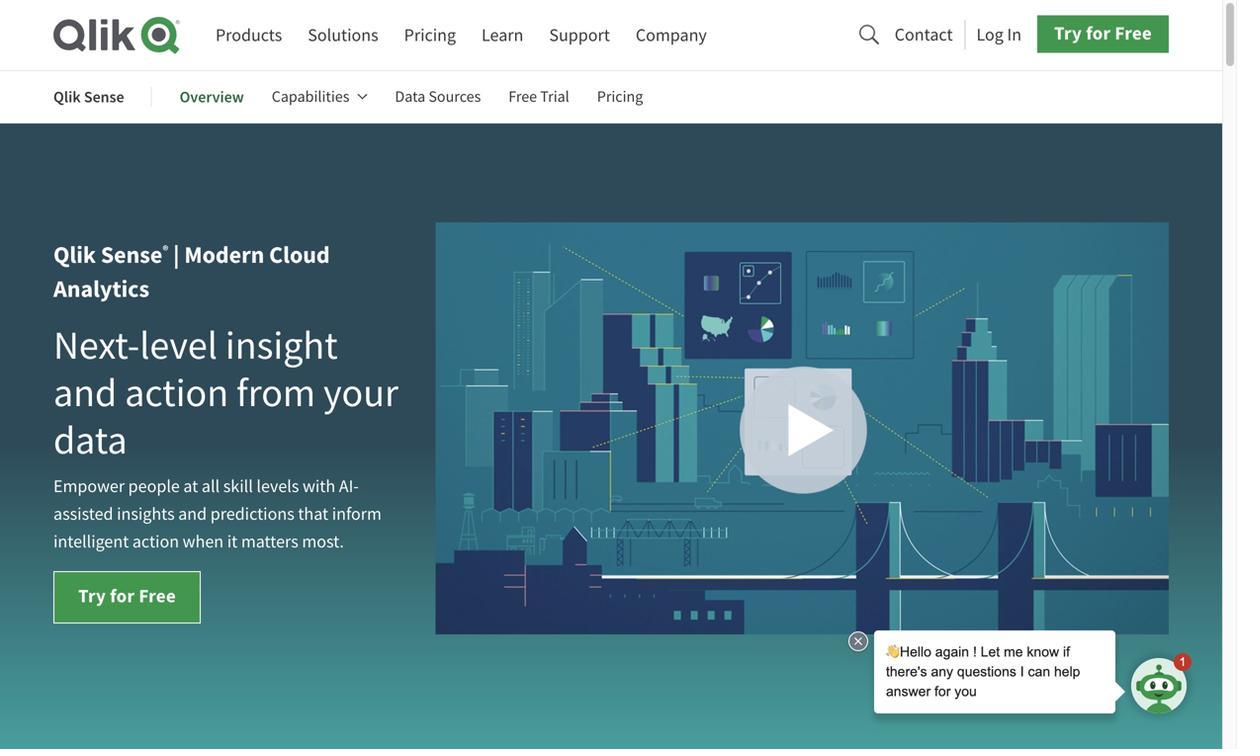 Task type: locate. For each thing, give the bounding box(es) containing it.
sense left "|"
[[101, 239, 163, 271]]

2 qlik from the top
[[53, 239, 96, 271]]

1 vertical spatial try for free link
[[53, 572, 201, 624]]

free inside qlik main element
[[1115, 21, 1153, 46]]

pricing up data sources
[[404, 24, 456, 47]]

pricing inside qlik main element
[[404, 24, 456, 47]]

2 horizontal spatial free
[[1115, 21, 1153, 46]]

cloud
[[269, 239, 330, 271]]

contact link
[[895, 18, 953, 50]]

at
[[183, 475, 198, 498]]

1 horizontal spatial pricing link
[[597, 73, 643, 121]]

your
[[324, 369, 399, 419]]

qlik up analytics
[[53, 239, 96, 271]]

0 vertical spatial pricing
[[404, 24, 456, 47]]

1 vertical spatial free
[[509, 87, 537, 107]]

free inside free trial link
[[509, 87, 537, 107]]

menu bar
[[216, 17, 707, 53], [53, 73, 671, 121]]

pricing link right trial in the left of the page
[[597, 73, 643, 121]]

1 horizontal spatial try
[[1055, 21, 1082, 46]]

qlik
[[53, 87, 81, 107], [53, 239, 96, 271]]

action
[[125, 369, 229, 419], [132, 531, 179, 554]]

try down intelligent
[[78, 584, 106, 609]]

capabilities link
[[272, 73, 367, 121]]

0 horizontal spatial pricing
[[404, 24, 456, 47]]

solutions link
[[308, 17, 379, 53]]

qlik for qlik sense ®
[[53, 239, 96, 271]]

inform
[[332, 503, 382, 526]]

empower
[[53, 475, 125, 498]]

1 vertical spatial for
[[110, 584, 135, 609]]

0 vertical spatial try for free
[[1055, 21, 1153, 46]]

data sources link
[[395, 73, 481, 121]]

try for free down intelligent
[[78, 584, 176, 609]]

1 vertical spatial try for free
[[78, 584, 176, 609]]

sense
[[84, 87, 124, 107], [101, 239, 163, 271]]

1 vertical spatial sense
[[101, 239, 163, 271]]

try for free right in
[[1055, 21, 1153, 46]]

0 vertical spatial and
[[53, 369, 117, 419]]

try inside qlik main element
[[1055, 21, 1082, 46]]

0 vertical spatial pricing link
[[404, 17, 456, 53]]

in
[[1008, 23, 1022, 46]]

pricing
[[404, 24, 456, 47], [597, 87, 643, 107]]

try for free link
[[1038, 15, 1169, 53], [53, 572, 201, 624]]

most.
[[302, 531, 344, 554]]

pricing link up data sources
[[404, 17, 456, 53]]

pricing link
[[404, 17, 456, 53], [597, 73, 643, 121]]

and
[[53, 369, 117, 419], [178, 503, 207, 526]]

0 horizontal spatial try
[[78, 584, 106, 609]]

and down at at bottom left
[[178, 503, 207, 526]]

1 horizontal spatial try for free link
[[1038, 15, 1169, 53]]

analytics
[[53, 274, 149, 305]]

next-level insight and action from your data empower people at all skill levels with ai- assisted insights and predictions that inform intelligent action when it matters most.
[[53, 321, 399, 554]]

it
[[227, 531, 238, 554]]

try
[[1055, 21, 1082, 46], [78, 584, 106, 609]]

0 vertical spatial qlik
[[53, 87, 81, 107]]

matters
[[241, 531, 299, 554]]

free
[[1115, 21, 1153, 46], [509, 87, 537, 107], [139, 584, 176, 609]]

support
[[549, 24, 610, 47]]

ai-
[[339, 475, 359, 498]]

sense down the go to the home page. image
[[84, 87, 124, 107]]

pricing right trial in the left of the page
[[597, 87, 643, 107]]

0 horizontal spatial try for free link
[[53, 572, 201, 624]]

0 vertical spatial menu bar
[[216, 17, 707, 53]]

1 vertical spatial pricing
[[597, 87, 643, 107]]

1 vertical spatial and
[[178, 503, 207, 526]]

1 qlik from the top
[[53, 87, 81, 107]]

try for free link down intelligent
[[53, 572, 201, 624]]

0 horizontal spatial for
[[110, 584, 135, 609]]

1 vertical spatial pricing link
[[597, 73, 643, 121]]

try right in
[[1055, 21, 1082, 46]]

qlik main element
[[216, 15, 1169, 53]]

qlik sense link
[[53, 73, 124, 121]]

1 vertical spatial try
[[78, 584, 106, 609]]

qlik down the go to the home page. image
[[53, 87, 81, 107]]

people
[[128, 475, 180, 498]]

action down the insights
[[132, 531, 179, 554]]

log
[[977, 23, 1004, 46]]

menu bar up "sources"
[[216, 17, 707, 53]]

free trial
[[509, 87, 570, 107]]

levels
[[257, 475, 299, 498]]

contact
[[895, 23, 953, 46]]

0 horizontal spatial pricing link
[[404, 17, 456, 53]]

0 horizontal spatial and
[[53, 369, 117, 419]]

1 horizontal spatial free
[[509, 87, 537, 107]]

1 vertical spatial qlik
[[53, 239, 96, 271]]

intelligent
[[53, 531, 129, 554]]

0 vertical spatial free
[[1115, 21, 1153, 46]]

0 horizontal spatial free
[[139, 584, 176, 609]]

0 vertical spatial try for free link
[[1038, 15, 1169, 53]]

qlik sense ®
[[53, 239, 169, 271]]

0 vertical spatial try
[[1055, 21, 1082, 46]]

try for free link right in
[[1038, 15, 1169, 53]]

when
[[183, 531, 224, 554]]

insights
[[117, 503, 175, 526]]

for down intelligent
[[110, 584, 135, 609]]

from
[[237, 369, 316, 419]]

for
[[1086, 21, 1111, 46], [110, 584, 135, 609]]

1 horizontal spatial for
[[1086, 21, 1111, 46]]

0 vertical spatial sense
[[84, 87, 124, 107]]

2 vertical spatial free
[[139, 584, 176, 609]]

sense inside qlik sense link
[[84, 87, 124, 107]]

products link
[[216, 17, 282, 53]]

try for free
[[1055, 21, 1153, 46], [78, 584, 176, 609]]

sense for qlik sense ®
[[101, 239, 163, 271]]

0 vertical spatial for
[[1086, 21, 1111, 46]]

0 horizontal spatial try for free
[[78, 584, 176, 609]]

data sources
[[395, 87, 481, 107]]

action up at at bottom left
[[125, 369, 229, 419]]

for right in
[[1086, 21, 1111, 46]]

1 horizontal spatial try for free
[[1055, 21, 1153, 46]]

overview link
[[180, 73, 244, 121]]

menu bar containing products
[[216, 17, 707, 53]]

learn
[[482, 24, 524, 47]]

menu bar down solutions
[[53, 73, 671, 121]]

and up empower
[[53, 369, 117, 419]]

1 vertical spatial menu bar
[[53, 73, 671, 121]]



Task type: vqa. For each thing, say whether or not it's contained in the screenshot.
the rightmost AND
yes



Task type: describe. For each thing, give the bounding box(es) containing it.
data
[[53, 416, 127, 467]]

®
[[163, 242, 169, 259]]

products
[[216, 24, 282, 47]]

0 vertical spatial action
[[125, 369, 229, 419]]

company link
[[636, 17, 707, 53]]

sources
[[429, 87, 481, 107]]

menu bar inside qlik main element
[[216, 17, 707, 53]]

modern
[[184, 239, 265, 271]]

trial
[[540, 87, 570, 107]]

free trial link
[[509, 73, 570, 121]]

predictions
[[210, 503, 295, 526]]

menu bar containing qlik sense
[[53, 73, 671, 121]]

that
[[298, 503, 329, 526]]

for inside qlik main element
[[1086, 21, 1111, 46]]

insight
[[225, 321, 338, 372]]

sense for qlik sense
[[84, 87, 124, 107]]

| modern cloud analytics
[[53, 239, 330, 305]]

with
[[303, 475, 336, 498]]

solutions
[[308, 24, 379, 47]]

level
[[140, 321, 218, 372]]

support link
[[549, 17, 610, 53]]

log in
[[977, 23, 1022, 46]]

1 horizontal spatial pricing
[[597, 87, 643, 107]]

assisted
[[53, 503, 113, 526]]

log in link
[[977, 18, 1022, 50]]

go to the home page. image
[[53, 16, 180, 54]]

capabilities
[[272, 87, 350, 107]]

|
[[173, 239, 180, 271]]

try for free inside qlik main element
[[1055, 21, 1153, 46]]

watch video: qlik sense image
[[436, 223, 1169, 635]]

company
[[636, 24, 707, 47]]

data
[[395, 87, 426, 107]]

next-
[[53, 321, 140, 372]]

learn link
[[482, 17, 524, 53]]

all
[[202, 475, 220, 498]]

qlik sense
[[53, 87, 124, 107]]

skill
[[223, 475, 253, 498]]

1 vertical spatial action
[[132, 531, 179, 554]]

overview
[[180, 87, 244, 107]]

1 horizontal spatial and
[[178, 503, 207, 526]]

qlik for qlik sense
[[53, 87, 81, 107]]



